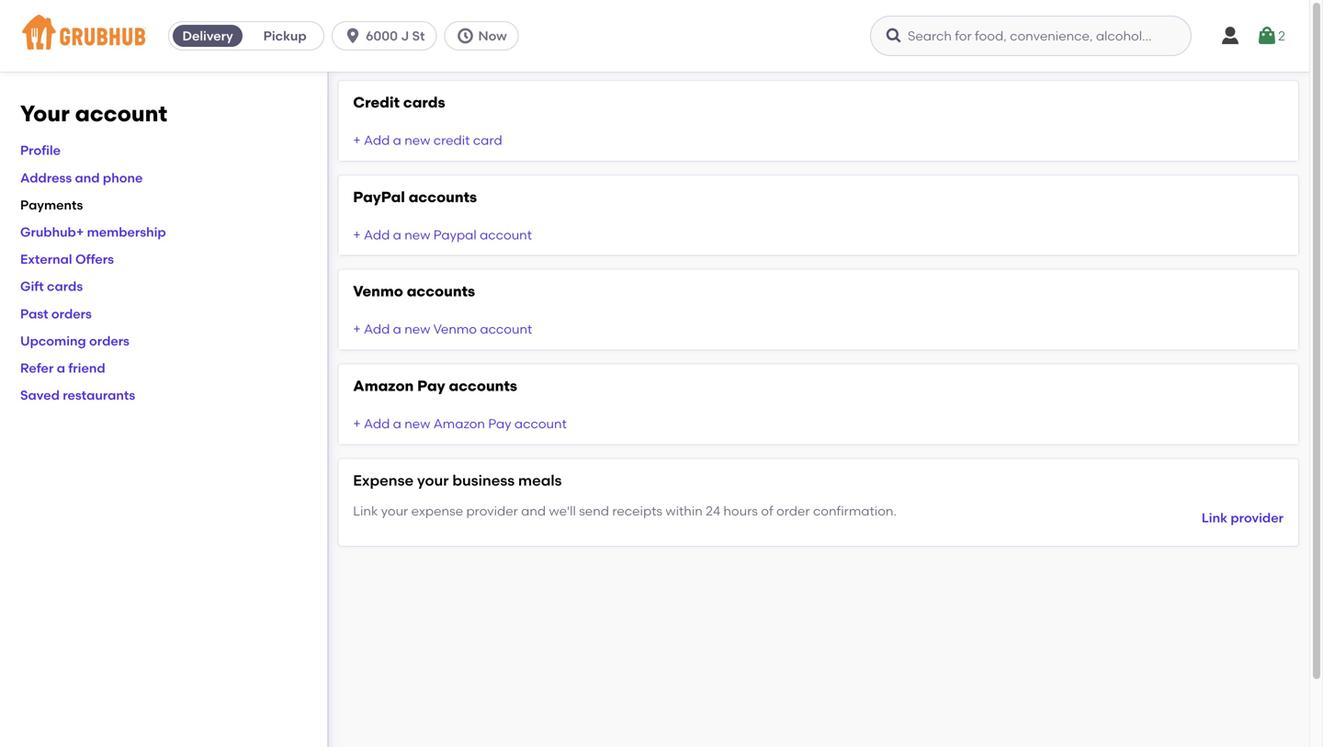 Task type: vqa. For each thing, say whether or not it's contained in the screenshot.
Bimbo in BUTTON
no



Task type: describe. For each thing, give the bounding box(es) containing it.
amazon pay accounts
[[353, 377, 517, 395]]

within
[[666, 503, 703, 519]]

credit
[[434, 132, 470, 148]]

+ add a new credit card
[[353, 132, 502, 148]]

payments link
[[20, 197, 83, 213]]

svg image
[[885, 27, 903, 45]]

j
[[401, 28, 409, 44]]

svg image for 2
[[1256, 25, 1278, 47]]

upcoming orders link
[[20, 333, 129, 349]]

+ for venmo accounts
[[353, 321, 361, 337]]

svg image for now
[[456, 27, 475, 45]]

gift cards
[[20, 279, 83, 294]]

gift cards link
[[20, 279, 83, 294]]

gift
[[20, 279, 44, 294]]

external offers
[[20, 251, 114, 267]]

send
[[579, 503, 609, 519]]

link your expense provider and we'll send receipts within 24 hours of order confirmation. link provider
[[353, 503, 1284, 526]]

+ add a new amazon pay account
[[353, 416, 567, 432]]

address
[[20, 170, 72, 185]]

refer a friend link
[[20, 360, 105, 376]]

account up meals
[[515, 416, 567, 432]]

paypal
[[434, 227, 477, 243]]

orders for past orders
[[51, 306, 92, 321]]

expense
[[411, 503, 463, 519]]

of
[[761, 503, 773, 519]]

address and phone
[[20, 170, 143, 185]]

6000
[[366, 28, 398, 44]]

a for credit
[[393, 132, 402, 148]]

your
[[20, 100, 70, 127]]

paypal
[[353, 188, 405, 206]]

payments
[[20, 197, 83, 213]]

cards for credit cards
[[403, 93, 445, 111]]

6000 j st
[[366, 28, 425, 44]]

st
[[412, 28, 425, 44]]

a for paypal
[[393, 227, 402, 243]]

address and phone link
[[20, 170, 143, 185]]

add for amazon
[[364, 416, 390, 432]]

0 vertical spatial amazon
[[353, 377, 414, 395]]

+ for credit cards
[[353, 132, 361, 148]]

0 horizontal spatial link
[[353, 503, 378, 519]]

now button
[[444, 21, 526, 51]]

grubhub+ membership
[[20, 224, 166, 240]]

past
[[20, 306, 48, 321]]

a for venmo
[[393, 321, 402, 337]]

restaurants
[[63, 387, 135, 403]]

pickup button
[[246, 21, 324, 51]]

accounts for paypal accounts
[[409, 188, 477, 206]]

1 horizontal spatial provider
[[1231, 510, 1284, 526]]

0 vertical spatial venmo
[[353, 282, 403, 300]]

link provider button
[[1202, 502, 1284, 535]]

6000 j st button
[[332, 21, 444, 51]]

account right paypal
[[480, 227, 532, 243]]

phone
[[103, 170, 143, 185]]

1 horizontal spatial amazon
[[434, 416, 485, 432]]

account up amazon pay accounts
[[480, 321, 532, 337]]

+ add a new paypal account
[[353, 227, 532, 243]]

0 horizontal spatial provider
[[466, 503, 518, 519]]

business
[[452, 471, 515, 489]]

past orders
[[20, 306, 92, 321]]

2 vertical spatial accounts
[[449, 377, 517, 395]]

refer
[[20, 360, 54, 376]]

credit cards
[[353, 93, 445, 111]]

external
[[20, 251, 72, 267]]

2
[[1278, 28, 1286, 44]]

past orders link
[[20, 306, 92, 321]]

upcoming
[[20, 333, 86, 349]]

add for paypal
[[364, 227, 390, 243]]

1 horizontal spatial venmo
[[433, 321, 477, 337]]

svg image for 6000 j st
[[344, 27, 362, 45]]



Task type: locate. For each thing, give the bounding box(es) containing it.
pay
[[417, 377, 445, 395], [488, 416, 511, 432]]

your inside link your expense provider and we'll send receipts within 24 hours of order confirmation. link provider
[[381, 503, 408, 519]]

saved restaurants
[[20, 387, 135, 403]]

+ down credit
[[353, 132, 361, 148]]

1 horizontal spatial pay
[[488, 416, 511, 432]]

3 + from the top
[[353, 321, 361, 337]]

0 vertical spatial accounts
[[409, 188, 477, 206]]

pay up + add a new amazon pay account link
[[417, 377, 445, 395]]

new down venmo accounts
[[405, 321, 430, 337]]

orders up friend
[[89, 333, 129, 349]]

+ add a new venmo account
[[353, 321, 532, 337]]

1 add from the top
[[364, 132, 390, 148]]

grubhub+
[[20, 224, 84, 240]]

new for amazon
[[405, 416, 430, 432]]

venmo
[[353, 282, 403, 300], [433, 321, 477, 337]]

order
[[777, 503, 810, 519]]

0 horizontal spatial venmo
[[353, 282, 403, 300]]

1 vertical spatial your
[[381, 503, 408, 519]]

add for venmo
[[364, 321, 390, 337]]

3 add from the top
[[364, 321, 390, 337]]

1 new from the top
[[405, 132, 430, 148]]

account
[[75, 100, 167, 127], [480, 227, 532, 243], [480, 321, 532, 337], [515, 416, 567, 432]]

add down the paypal
[[364, 227, 390, 243]]

0 vertical spatial pay
[[417, 377, 445, 395]]

+ add a new credit card link
[[353, 132, 502, 148]]

2 add from the top
[[364, 227, 390, 243]]

accounts up + add a new venmo account
[[407, 282, 475, 300]]

delivery button
[[169, 21, 246, 51]]

+ add a new paypal account link
[[353, 227, 532, 243]]

cards for gift cards
[[47, 279, 83, 294]]

+ for amazon pay accounts
[[353, 416, 361, 432]]

expense your business meals
[[353, 471, 562, 489]]

offers
[[75, 251, 114, 267]]

link
[[353, 503, 378, 519], [1202, 510, 1228, 526]]

amazon
[[353, 377, 414, 395], [434, 416, 485, 432]]

1 vertical spatial cards
[[47, 279, 83, 294]]

hours
[[724, 503, 758, 519]]

+ up expense at the left of page
[[353, 416, 361, 432]]

delivery
[[182, 28, 233, 44]]

venmo down venmo accounts
[[433, 321, 477, 337]]

svg image
[[1220, 25, 1242, 47], [1256, 25, 1278, 47], [344, 27, 362, 45], [456, 27, 475, 45]]

accounts up the + add a new paypal account
[[409, 188, 477, 206]]

and left phone
[[75, 170, 100, 185]]

3 new from the top
[[405, 321, 430, 337]]

add down credit
[[364, 132, 390, 148]]

add for credit
[[364, 132, 390, 148]]

orders
[[51, 306, 92, 321], [89, 333, 129, 349]]

paypal accounts
[[353, 188, 477, 206]]

1 vertical spatial amazon
[[434, 416, 485, 432]]

new left credit
[[405, 132, 430, 148]]

provider
[[466, 503, 518, 519], [1231, 510, 1284, 526]]

+ for paypal accounts
[[353, 227, 361, 243]]

1 vertical spatial accounts
[[407, 282, 475, 300]]

2 button
[[1256, 19, 1286, 52]]

pickup
[[263, 28, 307, 44]]

add down venmo accounts
[[364, 321, 390, 337]]

+ down the paypal
[[353, 227, 361, 243]]

confirmation.
[[813, 503, 897, 519]]

orders for upcoming orders
[[89, 333, 129, 349]]

+ add a new amazon pay account link
[[353, 416, 567, 432]]

receipts
[[612, 503, 663, 519]]

we'll
[[549, 503, 576, 519]]

your
[[417, 471, 449, 489], [381, 503, 408, 519]]

saved restaurants link
[[20, 387, 135, 403]]

1 vertical spatial and
[[521, 503, 546, 519]]

add
[[364, 132, 390, 148], [364, 227, 390, 243], [364, 321, 390, 337], [364, 416, 390, 432]]

a right refer
[[57, 360, 65, 376]]

svg image inside 2 button
[[1256, 25, 1278, 47]]

venmo up + add a new venmo account
[[353, 282, 403, 300]]

new down amazon pay accounts
[[405, 416, 430, 432]]

new
[[405, 132, 430, 148], [405, 227, 430, 243], [405, 321, 430, 337], [405, 416, 430, 432]]

a down credit cards
[[393, 132, 402, 148]]

your for expense
[[417, 471, 449, 489]]

membership
[[87, 224, 166, 240]]

meals
[[518, 471, 562, 489]]

upcoming orders
[[20, 333, 129, 349]]

account up phone
[[75, 100, 167, 127]]

+ down venmo accounts
[[353, 321, 361, 337]]

1 horizontal spatial your
[[417, 471, 449, 489]]

+ add a new venmo account link
[[353, 321, 532, 337]]

0 horizontal spatial pay
[[417, 377, 445, 395]]

your up expense at the left of page
[[417, 471, 449, 489]]

expense
[[353, 471, 414, 489]]

svg image inside now button
[[456, 27, 475, 45]]

a for amazon
[[393, 416, 402, 432]]

new for venmo
[[405, 321, 430, 337]]

grubhub+ membership link
[[20, 224, 166, 240]]

a down amazon pay accounts
[[393, 416, 402, 432]]

accounts up the + add a new amazon pay account
[[449, 377, 517, 395]]

1 vertical spatial orders
[[89, 333, 129, 349]]

0 vertical spatial and
[[75, 170, 100, 185]]

0 horizontal spatial and
[[75, 170, 100, 185]]

your for link
[[381, 503, 408, 519]]

1 vertical spatial pay
[[488, 416, 511, 432]]

a
[[393, 132, 402, 148], [393, 227, 402, 243], [393, 321, 402, 337], [57, 360, 65, 376], [393, 416, 402, 432]]

cards down external offers
[[47, 279, 83, 294]]

add up expense at the left of page
[[364, 416, 390, 432]]

card
[[473, 132, 502, 148]]

your account
[[20, 100, 167, 127]]

0 horizontal spatial cards
[[47, 279, 83, 294]]

new for paypal
[[405, 227, 430, 243]]

and
[[75, 170, 100, 185], [521, 503, 546, 519]]

amazon down + add a new venmo account
[[353, 377, 414, 395]]

new for credit
[[405, 132, 430, 148]]

2 new from the top
[[405, 227, 430, 243]]

Search for food, convenience, alcohol... search field
[[870, 16, 1192, 56]]

and left we'll
[[521, 503, 546, 519]]

+
[[353, 132, 361, 148], [353, 227, 361, 243], [353, 321, 361, 337], [353, 416, 361, 432]]

new left paypal
[[405, 227, 430, 243]]

venmo accounts
[[353, 282, 475, 300]]

4 add from the top
[[364, 416, 390, 432]]

saved
[[20, 387, 60, 403]]

cards
[[403, 93, 445, 111], [47, 279, 83, 294]]

your down expense at the left of page
[[381, 503, 408, 519]]

1 horizontal spatial link
[[1202, 510, 1228, 526]]

accounts
[[409, 188, 477, 206], [407, 282, 475, 300], [449, 377, 517, 395]]

2 + from the top
[[353, 227, 361, 243]]

now
[[478, 28, 507, 44]]

profile link
[[20, 143, 61, 158]]

pay up the business
[[488, 416, 511, 432]]

main navigation navigation
[[0, 0, 1310, 72]]

and inside link your expense provider and we'll send receipts within 24 hours of order confirmation. link provider
[[521, 503, 546, 519]]

1 + from the top
[[353, 132, 361, 148]]

credit
[[353, 93, 400, 111]]

accounts for venmo accounts
[[407, 282, 475, 300]]

orders up the upcoming orders
[[51, 306, 92, 321]]

external offers link
[[20, 251, 114, 267]]

svg image inside 6000 j st button
[[344, 27, 362, 45]]

1 horizontal spatial and
[[521, 503, 546, 519]]

a down venmo accounts
[[393, 321, 402, 337]]

0 vertical spatial your
[[417, 471, 449, 489]]

24
[[706, 503, 721, 519]]

0 vertical spatial cards
[[403, 93, 445, 111]]

4 + from the top
[[353, 416, 361, 432]]

1 vertical spatial venmo
[[433, 321, 477, 337]]

4 new from the top
[[405, 416, 430, 432]]

a down 'paypal accounts'
[[393, 227, 402, 243]]

profile
[[20, 143, 61, 158]]

0 horizontal spatial amazon
[[353, 377, 414, 395]]

0 vertical spatial orders
[[51, 306, 92, 321]]

0 horizontal spatial your
[[381, 503, 408, 519]]

friend
[[68, 360, 105, 376]]

refer a friend
[[20, 360, 105, 376]]

1 horizontal spatial cards
[[403, 93, 445, 111]]

cards up + add a new credit card at left top
[[403, 93, 445, 111]]

amazon down amazon pay accounts
[[434, 416, 485, 432]]



